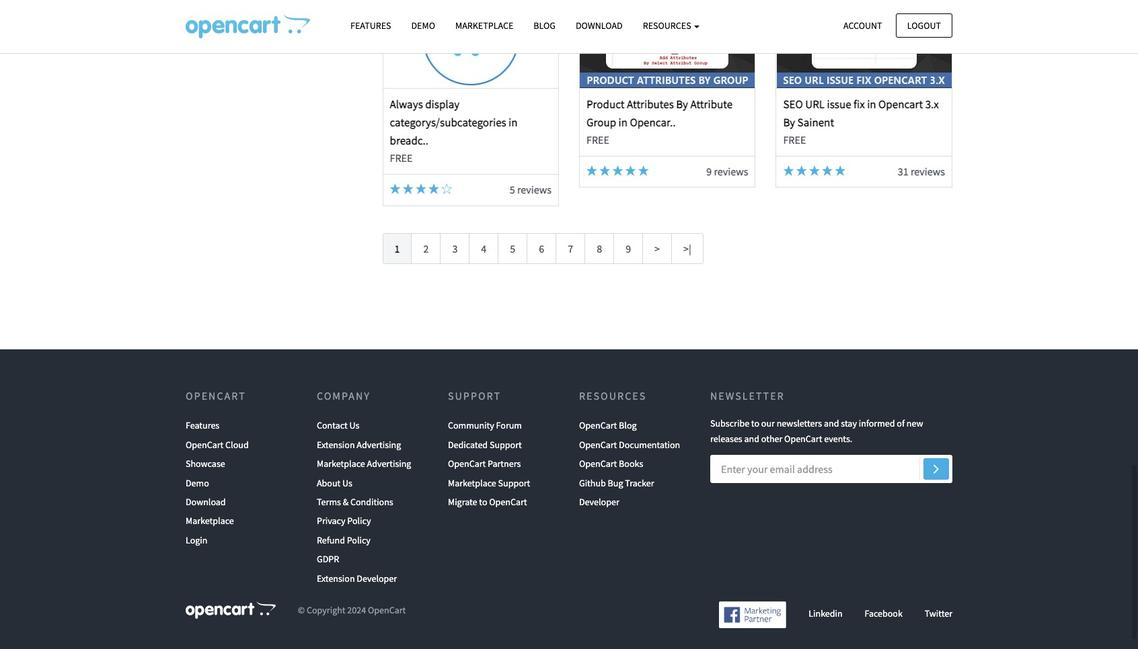 Task type: locate. For each thing, give the bounding box(es) containing it.
0 vertical spatial advertising
[[357, 439, 401, 451]]

github bug tracker link
[[579, 474, 654, 493]]

conditions
[[351, 497, 393, 509]]

star light image
[[587, 165, 597, 176], [600, 165, 610, 176], [625, 165, 636, 176], [638, 165, 649, 176], [822, 165, 833, 176], [390, 184, 401, 194], [429, 184, 439, 194]]

features link for opencart cloud
[[186, 417, 219, 436]]

opencart down dedicated
[[448, 458, 486, 470]]

1 horizontal spatial marketplace link
[[445, 14, 524, 38]]

advertising down the extension advertising link
[[367, 458, 411, 470]]

dedicated
[[448, 439, 488, 451]]

to inside subscribe to our newsletters and stay informed of new releases and other opencart events.
[[751, 418, 760, 430]]

policy down terms & conditions link
[[347, 516, 371, 528]]

and up "events."
[[824, 418, 839, 430]]

0 vertical spatial demo link
[[401, 14, 445, 38]]

0 horizontal spatial features
[[186, 420, 219, 432]]

opencart blog
[[579, 420, 637, 432]]

opencart for opencart
[[186, 390, 246, 403]]

opencart documentation
[[579, 439, 680, 451]]

policy for refund policy
[[347, 535, 371, 547]]

2 extension from the top
[[317, 573, 355, 585]]

1 horizontal spatial download link
[[566, 14, 633, 38]]

github bug tracker
[[579, 477, 654, 490]]

1 vertical spatial demo link
[[186, 474, 209, 493]]

3
[[452, 242, 458, 255]]

extension for extension developer
[[317, 573, 355, 585]]

support
[[448, 390, 501, 403], [490, 439, 522, 451], [498, 477, 530, 490]]

developer
[[579, 497, 620, 509], [357, 573, 397, 585]]

free inside product attributes by attribute group in opencar.. free
[[587, 133, 610, 147]]

1 vertical spatial features
[[186, 420, 219, 432]]

0 vertical spatial demo
[[411, 20, 435, 32]]

features inside "link"
[[351, 20, 391, 32]]

0 horizontal spatial demo link
[[186, 474, 209, 493]]

0 vertical spatial extension
[[317, 439, 355, 451]]

0 vertical spatial to
[[751, 418, 760, 430]]

star light image
[[613, 165, 623, 176], [784, 165, 794, 176], [796, 165, 807, 176], [809, 165, 820, 176], [835, 165, 846, 176], [403, 184, 414, 194], [416, 184, 427, 194]]

0 vertical spatial download
[[576, 20, 623, 32]]

0 horizontal spatial download link
[[186, 493, 226, 512]]

us for contact us
[[350, 420, 360, 432]]

issue
[[827, 97, 852, 112]]

0 vertical spatial by
[[676, 97, 688, 112]]

attribute
[[691, 97, 733, 112]]

1 vertical spatial by
[[784, 115, 795, 130]]

0 horizontal spatial reviews
[[517, 183, 552, 196]]

1 horizontal spatial demo
[[411, 20, 435, 32]]

0 horizontal spatial 9
[[626, 242, 631, 255]]

attributes
[[627, 97, 674, 112]]

to
[[751, 418, 760, 430], [479, 497, 487, 509]]

1 horizontal spatial developer
[[579, 497, 620, 509]]

to for subscribe
[[751, 418, 760, 430]]

support for marketplace
[[498, 477, 530, 490]]

us up "extension advertising"
[[350, 420, 360, 432]]

marketplace advertising link
[[317, 455, 411, 474]]

by
[[676, 97, 688, 112], [784, 115, 795, 130]]

seo
[[784, 97, 803, 112]]

opencart up opencart cloud
[[186, 390, 246, 403]]

extension down contact us link
[[317, 439, 355, 451]]

free down sainent
[[784, 133, 806, 147]]

1 vertical spatial and
[[745, 433, 760, 445]]

0 vertical spatial 5
[[510, 183, 515, 196]]

demo
[[411, 20, 435, 32], [186, 477, 209, 490]]

tracker
[[625, 477, 654, 490]]

2 vertical spatial support
[[498, 477, 530, 490]]

angle right image
[[934, 461, 939, 477]]

dedicated support link
[[448, 436, 522, 455]]

developer up '2024'
[[357, 573, 397, 585]]

marketplace link
[[445, 14, 524, 38], [186, 512, 234, 531]]

1 horizontal spatial download
[[576, 20, 623, 32]]

0 vertical spatial download link
[[566, 14, 633, 38]]

to down marketplace support link
[[479, 497, 487, 509]]

1 vertical spatial 9
[[626, 242, 631, 255]]

0 horizontal spatial to
[[479, 497, 487, 509]]

0 vertical spatial us
[[350, 420, 360, 432]]

in
[[867, 97, 876, 112], [509, 115, 518, 130], [619, 115, 628, 130]]

community
[[448, 420, 494, 432]]

5 left "6" link on the left
[[510, 242, 516, 255]]

features for demo
[[351, 20, 391, 32]]

download down showcase link on the bottom of the page
[[186, 497, 226, 509]]

0 horizontal spatial in
[[509, 115, 518, 130]]

sainent
[[798, 115, 834, 130]]

in right categorys/subcategories
[[509, 115, 518, 130]]

by left the attribute
[[676, 97, 688, 112]]

1 vertical spatial blog
[[619, 420, 637, 432]]

0 horizontal spatial demo
[[186, 477, 209, 490]]

opencart up "github"
[[579, 458, 617, 470]]

0 vertical spatial features link
[[340, 14, 401, 38]]

display
[[425, 97, 460, 112]]

1 vertical spatial support
[[490, 439, 522, 451]]

gdpr link
[[317, 550, 339, 570]]

0 vertical spatial and
[[824, 418, 839, 430]]

1 horizontal spatial free
[[587, 133, 610, 147]]

1 vertical spatial resources
[[579, 390, 647, 403]]

resources link
[[633, 14, 710, 38]]

opencart down 'opencart blog' link
[[579, 439, 617, 451]]

reviews
[[714, 165, 749, 178], [911, 165, 945, 178], [517, 183, 552, 196]]

seo url issue fix in opencart 3.x by sainent link
[[784, 97, 939, 130]]

1 horizontal spatial in
[[619, 115, 628, 130]]

download right blog link
[[576, 20, 623, 32]]

opencart right '2024'
[[368, 605, 406, 617]]

gdpr
[[317, 554, 339, 566]]

0 horizontal spatial marketplace link
[[186, 512, 234, 531]]

marketplace support
[[448, 477, 530, 490]]

1 vertical spatial policy
[[347, 535, 371, 547]]

support down partners
[[498, 477, 530, 490]]

in right fix
[[867, 97, 876, 112]]

download link for demo
[[186, 493, 226, 512]]

opencart for opencart blog
[[579, 420, 617, 432]]

0 vertical spatial marketplace link
[[445, 14, 524, 38]]

developer down "github"
[[579, 497, 620, 509]]

opencart - marketplace image
[[186, 14, 310, 38]]

1 vertical spatial to
[[479, 497, 487, 509]]

us
[[350, 420, 360, 432], [343, 477, 353, 490]]

0 vertical spatial developer
[[579, 497, 620, 509]]

2 horizontal spatial in
[[867, 97, 876, 112]]

opencart up showcase on the bottom of the page
[[186, 439, 224, 451]]

0 vertical spatial resources
[[643, 20, 693, 32]]

0 vertical spatial policy
[[347, 516, 371, 528]]

1 vertical spatial features link
[[186, 417, 219, 436]]

1 vertical spatial us
[[343, 477, 353, 490]]

bug
[[608, 477, 623, 490]]

privacy policy link
[[317, 512, 371, 531]]

1 vertical spatial download link
[[186, 493, 226, 512]]

advertising for extension advertising
[[357, 439, 401, 451]]

extension
[[317, 439, 355, 451], [317, 573, 355, 585]]

1 vertical spatial 5
[[510, 242, 516, 255]]

opencart
[[186, 390, 246, 403], [579, 420, 617, 432], [785, 433, 822, 445], [186, 439, 224, 451], [579, 439, 617, 451], [448, 458, 486, 470], [579, 458, 617, 470], [489, 497, 527, 509], [368, 605, 406, 617]]

documentation
[[619, 439, 680, 451]]

demo link
[[401, 14, 445, 38], [186, 474, 209, 493]]

5
[[510, 183, 515, 196], [510, 242, 516, 255]]

1 horizontal spatial features
[[351, 20, 391, 32]]

1 horizontal spatial features link
[[340, 14, 401, 38]]

to left the our
[[751, 418, 760, 430]]

developer link
[[579, 493, 620, 512]]

5 up 5 link
[[510, 183, 515, 196]]

0 horizontal spatial developer
[[357, 573, 397, 585]]

demo inside demo link
[[411, 20, 435, 32]]

features link for demo
[[340, 14, 401, 38]]

in inside product attributes by attribute group in opencar.. free
[[619, 115, 628, 130]]

and
[[824, 418, 839, 430], [745, 433, 760, 445]]

policy down privacy policy link
[[347, 535, 371, 547]]

0 horizontal spatial blog
[[534, 20, 556, 32]]

policy
[[347, 516, 371, 528], [347, 535, 371, 547]]

opencart up opencart documentation
[[579, 420, 617, 432]]

advertising up marketplace advertising
[[357, 439, 401, 451]]

other
[[762, 433, 783, 445]]

1 extension from the top
[[317, 439, 355, 451]]

© copyright 2024 opencart
[[298, 605, 406, 617]]

1 horizontal spatial to
[[751, 418, 760, 430]]

product attributes by attribute group in opencar.. image
[[580, 0, 755, 88]]

categorys/subcategories
[[390, 115, 506, 130]]

terms & conditions
[[317, 497, 393, 509]]

7
[[568, 242, 573, 255]]

opencart books
[[579, 458, 643, 470]]

0 vertical spatial 9
[[707, 165, 712, 178]]

opencart partners
[[448, 458, 521, 470]]

1 horizontal spatial and
[[824, 418, 839, 430]]

8
[[597, 242, 602, 255]]

forum
[[496, 420, 522, 432]]

support up community
[[448, 390, 501, 403]]

0 horizontal spatial download
[[186, 497, 226, 509]]

5 link
[[498, 233, 528, 264]]

opencar..
[[630, 115, 676, 130]]

1 vertical spatial demo
[[186, 477, 209, 490]]

> link
[[643, 233, 672, 264]]

community forum link
[[448, 417, 522, 436]]

seo url issue fix in opencart 3.x by sainent free
[[784, 97, 939, 147]]

1 horizontal spatial 9
[[707, 165, 712, 178]]

2 horizontal spatial reviews
[[911, 165, 945, 178]]

31 reviews
[[898, 165, 945, 178]]

and left other
[[745, 433, 760, 445]]

9
[[707, 165, 712, 178], [626, 242, 631, 255]]

0 horizontal spatial features link
[[186, 417, 219, 436]]

1 vertical spatial download
[[186, 497, 226, 509]]

opencart cloud
[[186, 439, 249, 451]]

2 horizontal spatial free
[[784, 133, 806, 147]]

download
[[576, 20, 623, 32], [186, 497, 226, 509]]

0 horizontal spatial by
[[676, 97, 688, 112]]

1 vertical spatial advertising
[[367, 458, 411, 470]]

9 for 9
[[626, 242, 631, 255]]

blog link
[[524, 14, 566, 38]]

download for blog
[[576, 20, 623, 32]]

in right group
[[619, 115, 628, 130]]

download link
[[566, 14, 633, 38], [186, 493, 226, 512]]

1 horizontal spatial reviews
[[714, 165, 749, 178]]

1 horizontal spatial demo link
[[401, 14, 445, 38]]

1 horizontal spatial blog
[[619, 420, 637, 432]]

free down breadc..
[[390, 152, 413, 165]]

advertising
[[357, 439, 401, 451], [367, 458, 411, 470]]

1 horizontal spatial by
[[784, 115, 795, 130]]

features
[[351, 20, 391, 32], [186, 420, 219, 432]]

by down seo
[[784, 115, 795, 130]]

fix
[[854, 97, 865, 112]]

5 for 5
[[510, 242, 516, 255]]

8 link
[[585, 233, 614, 264]]

9 link
[[614, 233, 643, 264]]

0 horizontal spatial free
[[390, 152, 413, 165]]

7 link
[[556, 233, 585, 264]]

0 vertical spatial features
[[351, 20, 391, 32]]

product attributes by attribute group in opencar.. link
[[587, 97, 733, 130]]

star light o image
[[442, 184, 452, 194]]

free inside always display categorys/subcategories in breadc.. free
[[390, 152, 413, 165]]

0 vertical spatial support
[[448, 390, 501, 403]]

github
[[579, 477, 606, 490]]

extension down gdpr link
[[317, 573, 355, 585]]

support up partners
[[490, 439, 522, 451]]

dedicated support
[[448, 439, 522, 451]]

opencart down newsletters
[[785, 433, 822, 445]]

0 vertical spatial blog
[[534, 20, 556, 32]]

free down group
[[587, 133, 610, 147]]

us right about
[[343, 477, 353, 490]]

1 vertical spatial extension
[[317, 573, 355, 585]]



Task type: describe. For each thing, give the bounding box(es) containing it.
opencart partners link
[[448, 455, 521, 474]]

marketplace advertising
[[317, 458, 411, 470]]

login
[[186, 535, 208, 547]]

extension developer link
[[317, 570, 397, 589]]

always
[[390, 97, 423, 112]]

about us
[[317, 477, 353, 490]]

refund policy link
[[317, 531, 371, 550]]

opencart for opencart cloud
[[186, 439, 224, 451]]

always display categorys/subcategories in breadc.. free
[[390, 97, 518, 165]]

account
[[844, 19, 882, 31]]

>| link
[[672, 233, 704, 264]]

reviews for seo url issue fix in opencart 3.x by sainent
[[911, 165, 945, 178]]

Enter your email address text field
[[711, 455, 953, 484]]

marketplace up migrate
[[448, 477, 496, 490]]

support for dedicated
[[490, 439, 522, 451]]

advertising for marketplace advertising
[[367, 458, 411, 470]]

2 link
[[411, 233, 441, 264]]

us for about us
[[343, 477, 353, 490]]

stay
[[841, 418, 857, 430]]

31
[[898, 165, 909, 178]]

5 reviews
[[510, 183, 552, 196]]

opencart for opencart documentation
[[579, 439, 617, 451]]

4
[[481, 242, 487, 255]]

facebook marketing partner image
[[720, 602, 787, 629]]

9 for 9 reviews
[[707, 165, 712, 178]]

migrate
[[448, 497, 477, 509]]

2
[[424, 242, 429, 255]]

company
[[317, 390, 371, 403]]

events.
[[824, 433, 853, 445]]

6 link
[[527, 233, 557, 264]]

6
[[539, 242, 544, 255]]

showcase
[[186, 458, 225, 470]]

opencart blog link
[[579, 417, 637, 436]]

opencart
[[879, 97, 923, 112]]

contact
[[317, 420, 348, 432]]

always display categorys/subcategories in breadc.. image
[[383, 0, 558, 88]]

refund
[[317, 535, 345, 547]]

login link
[[186, 531, 208, 550]]

seo url issue fix in opencart 3.x by sainent image
[[777, 0, 952, 88]]

opencart image
[[186, 602, 276, 620]]

breadc..
[[390, 133, 429, 148]]

by inside seo url issue fix in opencart 3.x by sainent free
[[784, 115, 795, 130]]

about
[[317, 477, 341, 490]]

©
[[298, 605, 305, 617]]

features for opencart cloud
[[186, 420, 219, 432]]

community forum
[[448, 420, 522, 432]]

subscribe to our newsletters and stay informed of new releases and other opencart events.
[[711, 418, 924, 445]]

group
[[587, 115, 616, 130]]

demo for demo link to the top
[[411, 20, 435, 32]]

privacy policy
[[317, 516, 371, 528]]

contact us
[[317, 420, 360, 432]]

to for migrate
[[479, 497, 487, 509]]

subscribe
[[711, 418, 750, 430]]

marketplace left blog link
[[455, 20, 514, 32]]

account link
[[832, 13, 894, 38]]

free inside seo url issue fix in opencart 3.x by sainent free
[[784, 133, 806, 147]]

product
[[587, 97, 625, 112]]

reviews for always display categorys/subcategories in breadc..
[[517, 183, 552, 196]]

books
[[619, 458, 643, 470]]

marketplace up 'about us'
[[317, 458, 365, 470]]

download link for blog
[[566, 14, 633, 38]]

twitter link
[[925, 609, 953, 621]]

0 horizontal spatial and
[[745, 433, 760, 445]]

>|
[[684, 242, 692, 255]]

demo for the leftmost demo link
[[186, 477, 209, 490]]

extension for extension advertising
[[317, 439, 355, 451]]

by inside product attributes by attribute group in opencar.. free
[[676, 97, 688, 112]]

newsletter
[[711, 390, 785, 403]]

opencart inside subscribe to our newsletters and stay informed of new releases and other opencart events.
[[785, 433, 822, 445]]

9 reviews
[[707, 165, 749, 178]]

3 link
[[440, 233, 470, 264]]

2024
[[347, 605, 366, 617]]

newsletters
[[777, 418, 822, 430]]

of
[[897, 418, 905, 430]]

terms
[[317, 497, 341, 509]]

partners
[[488, 458, 521, 470]]

opencart documentation link
[[579, 436, 680, 455]]

opencart books link
[[579, 455, 643, 474]]

contact us link
[[317, 417, 360, 436]]

logout link
[[896, 13, 953, 38]]

twitter
[[925, 609, 953, 621]]

url
[[806, 97, 825, 112]]

migrate to opencart
[[448, 497, 527, 509]]

logout
[[908, 19, 941, 31]]

opencart for opencart books
[[579, 458, 617, 470]]

terms & conditions link
[[317, 493, 393, 512]]

3.x
[[926, 97, 939, 112]]

product attributes by attribute group in opencar.. free
[[587, 97, 733, 147]]

>
[[655, 242, 660, 255]]

1 vertical spatial developer
[[357, 573, 397, 585]]

5 for 5 reviews
[[510, 183, 515, 196]]

policy for privacy policy
[[347, 516, 371, 528]]

in inside always display categorys/subcategories in breadc.. free
[[509, 115, 518, 130]]

new
[[907, 418, 924, 430]]

opencart for opencart partners
[[448, 458, 486, 470]]

opencart cloud link
[[186, 436, 249, 455]]

marketplace up login
[[186, 516, 234, 528]]

reviews for product attributes by attribute group in opencar..
[[714, 165, 749, 178]]

download for demo
[[186, 497, 226, 509]]

facebook
[[865, 609, 903, 621]]

opencart down marketplace support link
[[489, 497, 527, 509]]

our
[[762, 418, 775, 430]]

extension advertising link
[[317, 436, 401, 455]]

1 vertical spatial marketplace link
[[186, 512, 234, 531]]

copyright
[[307, 605, 346, 617]]

in inside seo url issue fix in opencart 3.x by sainent free
[[867, 97, 876, 112]]

privacy
[[317, 516, 346, 528]]



Task type: vqa. For each thing, say whether or not it's contained in the screenshot.
the social facebook icon
no



